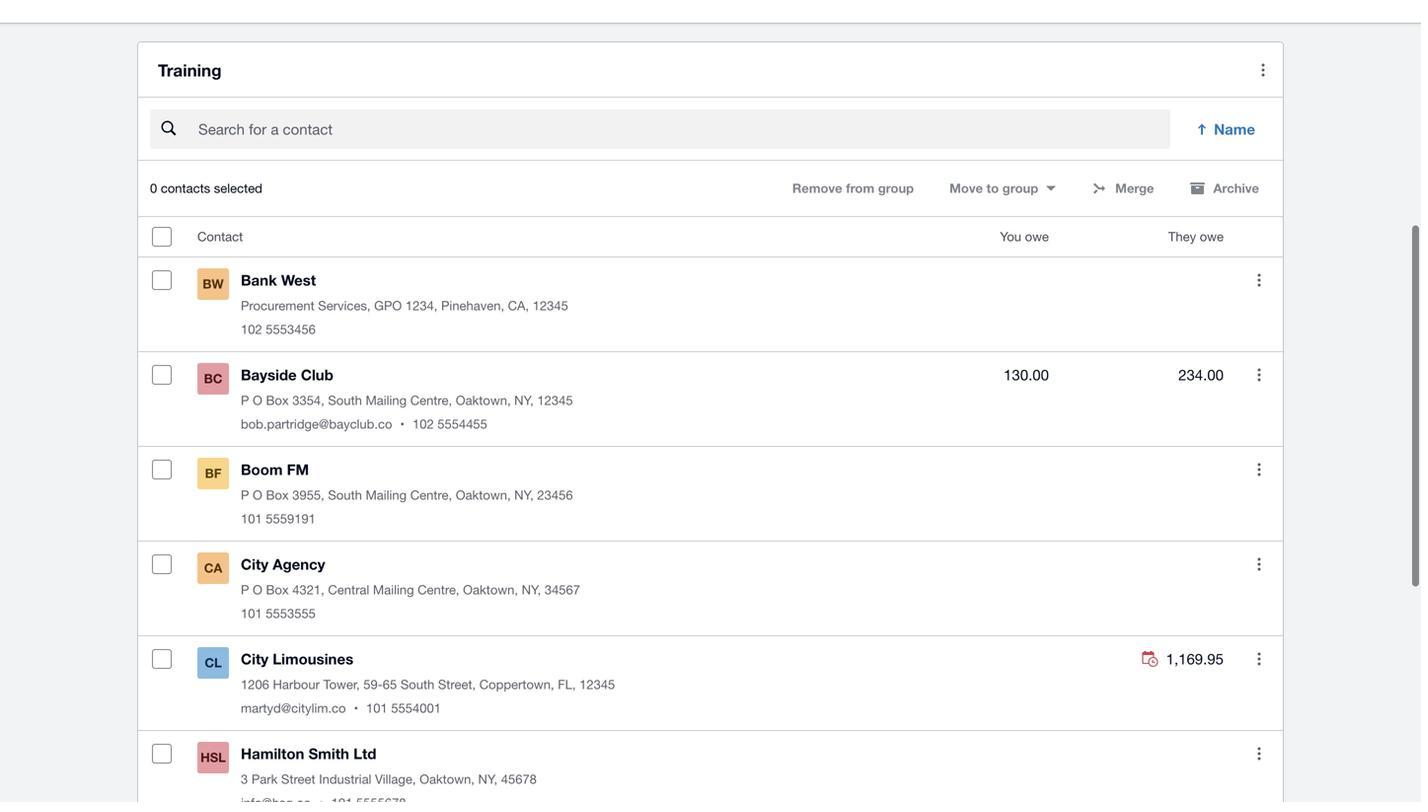 Task type: describe. For each thing, give the bounding box(es) containing it.
bc
[[204, 371, 222, 387]]

more row options image for club
[[1240, 356, 1279, 395]]

south for fm
[[328, 488, 362, 503]]

3
[[241, 772, 248, 787]]

south for club
[[328, 393, 362, 408]]

oaktown, for boom fm
[[456, 488, 511, 503]]

box for boom
[[266, 488, 289, 503]]

name
[[1214, 121, 1255, 138]]

Search for a contact field
[[196, 111, 1171, 148]]

12345 inside bank west procurement services, gpo 1234, pinehaven, ca, 12345 102 5553456
[[533, 298, 568, 314]]

5553555
[[266, 606, 316, 622]]

martyd@citylim.co
[[241, 701, 346, 716]]

club
[[301, 366, 333, 384]]

more row options image for limousines
[[1240, 640, 1279, 679]]

contacts
[[161, 181, 210, 196]]

to
[[987, 181, 999, 196]]

remove from group button
[[781, 173, 926, 205]]

hamilton smith ltd
[[241, 745, 376, 763]]

gpo
[[374, 298, 402, 314]]

o for boom
[[253, 488, 262, 503]]

• for bayside club
[[400, 417, 405, 432]]

234.00
[[1179, 366, 1224, 384]]

45678
[[501, 772, 537, 787]]

fl,
[[558, 677, 576, 693]]

bw
[[203, 277, 224, 292]]

more row options image for west
[[1240, 261, 1279, 300]]

o for bayside
[[253, 393, 262, 408]]

street,
[[438, 677, 476, 693]]

training
[[158, 60, 222, 80]]

centre, for bayside club
[[410, 393, 452, 408]]

5554455
[[438, 417, 487, 432]]

south inside city limousines 1206 harbour tower, 59-65 south street, coppertown, fl, 12345 martyd@citylim.co • 101 5554001
[[401, 677, 435, 693]]

centre, for city agency
[[418, 583, 459, 598]]

limousines
[[273, 651, 353, 668]]

contact
[[197, 229, 243, 244]]

from
[[846, 181, 875, 196]]

ca
[[204, 561, 222, 576]]

street
[[281, 772, 315, 787]]

selected
[[214, 181, 262, 196]]

tower,
[[323, 677, 360, 693]]

city for city agency
[[241, 556, 269, 574]]

o for city
[[253, 583, 262, 598]]

p for boom fm
[[241, 488, 249, 503]]

harbour
[[273, 677, 320, 693]]

move to group button
[[938, 173, 1068, 205]]

34567
[[545, 583, 580, 598]]

pinehaven,
[[441, 298, 504, 314]]

ny, left 45678
[[478, 772, 498, 787]]

owe for they owe
[[1200, 229, 1224, 244]]

city limousines 1206 harbour tower, 59-65 south street, coppertown, fl, 12345 martyd@citylim.co • 101 5554001
[[241, 651, 615, 716]]

59-
[[363, 677, 383, 693]]

industrial
[[319, 772, 372, 787]]

more row options image for agency
[[1240, 545, 1279, 585]]

owe for you owe
[[1025, 229, 1049, 244]]

23456
[[537, 488, 573, 503]]

procurement
[[241, 298, 315, 314]]

1,169.95 link
[[1143, 648, 1224, 671]]

services,
[[318, 298, 371, 314]]

3 more row options image from the top
[[1240, 735, 1279, 774]]

group for move to group
[[1003, 181, 1038, 196]]

name button
[[1182, 110, 1271, 149]]

fm
[[287, 461, 309, 479]]

1,169.95
[[1166, 651, 1224, 668]]

village,
[[375, 772, 416, 787]]

park
[[252, 772, 278, 787]]

city for city limousines
[[241, 651, 269, 668]]

5553456
[[266, 322, 316, 337]]

1206
[[241, 677, 269, 693]]

130.00 link
[[1004, 363, 1049, 387]]

0 contacts selected
[[150, 181, 262, 196]]



Task type: locate. For each thing, give the bounding box(es) containing it.
o inside boom fm p o box 3955, south mailing centre, oaktown, ny, 23456 101 5559191
[[253, 488, 262, 503]]

centre, inside bayside club p o box 3354, south mailing centre, oaktown, ny, 12345 bob.partridge@bayclub.co • 102 5554455
[[410, 393, 452, 408]]

1 vertical spatial more row options image
[[1240, 545, 1279, 585]]

12345 right fl,
[[579, 677, 615, 693]]

bayside club p o box 3354, south mailing centre, oaktown, ny, 12345 bob.partridge@bayclub.co • 102 5554455
[[241, 366, 573, 432]]

p down boom
[[241, 488, 249, 503]]

group
[[878, 181, 914, 196], [1003, 181, 1038, 196]]

box up "5553555"
[[266, 583, 289, 598]]

city inside city limousines 1206 harbour tower, 59-65 south street, coppertown, fl, 12345 martyd@citylim.co • 101 5554001
[[241, 651, 269, 668]]

p for city agency
[[241, 583, 249, 598]]

box
[[266, 393, 289, 408], [266, 488, 289, 503], [266, 583, 289, 598]]

1 owe from the left
[[1025, 229, 1049, 244]]

box inside city agency p o box 4321, central mailing centre, oaktown, ny, 34567 101 5553555
[[266, 583, 289, 598]]

ny, for bayside club
[[514, 393, 534, 408]]

move
[[950, 181, 983, 196]]

0 horizontal spatial owe
[[1025, 229, 1049, 244]]

1 vertical spatial 102
[[413, 417, 434, 432]]

12345 right ca,
[[533, 298, 568, 314]]

bank
[[241, 272, 277, 289]]

65
[[383, 677, 397, 693]]

mailing inside boom fm p o box 3955, south mailing centre, oaktown, ny, 23456 101 5559191
[[366, 488, 407, 503]]

1 horizontal spatial 102
[[413, 417, 434, 432]]

oaktown, for city agency
[[463, 583, 518, 598]]

archive
[[1214, 181, 1259, 196]]

you owe
[[1000, 229, 1049, 244]]

o inside bayside club p o box 3354, south mailing centre, oaktown, ny, 12345 bob.partridge@bayclub.co • 102 5554455
[[253, 393, 262, 408]]

0 vertical spatial 102
[[241, 322, 262, 337]]

more row options image for fm
[[1240, 450, 1279, 490]]

city
[[241, 556, 269, 574], [241, 651, 269, 668]]

12345 inside bayside club p o box 3354, south mailing centre, oaktown, ny, 12345 bob.partridge@bayclub.co • 102 5554455
[[537, 393, 573, 408]]

south up 5554001
[[401, 677, 435, 693]]

0 vertical spatial centre,
[[410, 393, 452, 408]]

they
[[1169, 229, 1196, 244]]

5559191
[[266, 511, 316, 527]]

group inside "button"
[[878, 181, 914, 196]]

centre, right central
[[418, 583, 459, 598]]

south inside boom fm p o box 3955, south mailing centre, oaktown, ny, 23456 101 5559191
[[328, 488, 362, 503]]

south right 3354,
[[328, 393, 362, 408]]

mailing up bob.partridge@bayclub.co
[[366, 393, 407, 408]]

1 vertical spatial 12345
[[537, 393, 573, 408]]

mailing for agency
[[373, 583, 414, 598]]

5554001
[[391, 701, 441, 716]]

mailing right 3955,
[[366, 488, 407, 503]]

1 vertical spatial •
[[354, 701, 358, 716]]

3 more row options image from the top
[[1240, 640, 1279, 679]]

0 vertical spatial south
[[328, 393, 362, 408]]

2 vertical spatial south
[[401, 677, 435, 693]]

1 more row options image from the top
[[1240, 356, 1279, 395]]

2 vertical spatial box
[[266, 583, 289, 598]]

1 horizontal spatial group
[[1003, 181, 1038, 196]]

0 vertical spatial more row options image
[[1240, 261, 1279, 300]]

p down bayside
[[241, 393, 249, 408]]

101 left 5559191
[[241, 511, 262, 527]]

box down bayside
[[266, 393, 289, 408]]

0
[[150, 181, 157, 196]]

south inside bayside club p o box 3354, south mailing centre, oaktown, ny, 12345 bob.partridge@bayclub.co • 102 5554455
[[328, 393, 362, 408]]

owe right they
[[1200, 229, 1224, 244]]

hamilton
[[241, 745, 304, 763]]

south right 3955,
[[328, 488, 362, 503]]

101 inside boom fm p o box 3955, south mailing centre, oaktown, ny, 23456 101 5559191
[[241, 511, 262, 527]]

remove from group
[[792, 181, 914, 196]]

• down tower,
[[354, 701, 358, 716]]

2 vertical spatial 12345
[[579, 677, 615, 693]]

12345 for limousines
[[579, 677, 615, 693]]

2 city from the top
[[241, 651, 269, 668]]

3 p from the top
[[241, 583, 249, 598]]

1 horizontal spatial owe
[[1200, 229, 1224, 244]]

they owe
[[1169, 229, 1224, 244]]

agency
[[273, 556, 325, 574]]

2 vertical spatial p
[[241, 583, 249, 598]]

o down bayside
[[253, 393, 262, 408]]

oaktown, up 5554455
[[456, 393, 511, 408]]

• inside city limousines 1206 harbour tower, 59-65 south street, coppertown, fl, 12345 martyd@citylim.co • 101 5554001
[[354, 701, 358, 716]]

mailing inside bayside club p o box 3354, south mailing centre, oaktown, ny, 12345 bob.partridge@bayclub.co • 102 5554455
[[366, 393, 407, 408]]

west
[[281, 272, 316, 289]]

2 vertical spatial o
[[253, 583, 262, 598]]

1 vertical spatial mailing
[[366, 488, 407, 503]]

1 p from the top
[[241, 393, 249, 408]]

p inside city agency p o box 4321, central mailing centre, oaktown, ny, 34567 101 5553555
[[241, 583, 249, 598]]

merge
[[1115, 181, 1154, 196]]

box up 5559191
[[266, 488, 289, 503]]

ny, left the 23456
[[514, 488, 534, 503]]

1 vertical spatial p
[[241, 488, 249, 503]]

oaktown, left the 23456
[[456, 488, 511, 503]]

o down boom
[[253, 488, 262, 503]]

city up 1206
[[241, 651, 269, 668]]

owe
[[1025, 229, 1049, 244], [1200, 229, 1224, 244]]

101 for city agency
[[241, 606, 262, 622]]

1234,
[[406, 298, 438, 314]]

0 horizontal spatial group
[[878, 181, 914, 196]]

o inside city agency p o box 4321, central mailing centre, oaktown, ny, 34567 101 5553555
[[253, 583, 262, 598]]

2 more row options image from the top
[[1240, 450, 1279, 490]]

mailing for fm
[[366, 488, 407, 503]]

101 left "5553555"
[[241, 606, 262, 622]]

actions menu image
[[1244, 50, 1283, 90]]

2 vertical spatial more row options image
[[1240, 640, 1279, 679]]

bayside
[[241, 366, 297, 384]]

102
[[241, 322, 262, 337], [413, 417, 434, 432]]

0 vertical spatial more row options image
[[1240, 356, 1279, 395]]

1 box from the top
[[266, 393, 289, 408]]

owe right you
[[1025, 229, 1049, 244]]

12345 up the 23456
[[537, 393, 573, 408]]

merge button
[[1080, 173, 1166, 205]]

you
[[1000, 229, 1022, 244]]

bf
[[205, 466, 222, 481]]

p
[[241, 393, 249, 408], [241, 488, 249, 503], [241, 583, 249, 598]]

• left 5554455
[[400, 417, 405, 432]]

ny, down ca,
[[514, 393, 534, 408]]

move to group
[[950, 181, 1038, 196]]

boom fm p o box 3955, south mailing centre, oaktown, ny, 23456 101 5559191
[[241, 461, 573, 527]]

1 vertical spatial centre,
[[410, 488, 452, 503]]

group inside popup button
[[1003, 181, 1038, 196]]

• inside bayside club p o box 3354, south mailing centre, oaktown, ny, 12345 bob.partridge@bayclub.co • 102 5554455
[[400, 417, 405, 432]]

bob.partridge@bayclub.co
[[241, 417, 392, 432]]

0 vertical spatial o
[[253, 393, 262, 408]]

ca,
[[508, 298, 529, 314]]

box for city
[[266, 583, 289, 598]]

2 vertical spatial centre,
[[418, 583, 459, 598]]

•
[[400, 417, 405, 432], [354, 701, 358, 716]]

hsl
[[200, 750, 226, 766]]

3 box from the top
[[266, 583, 289, 598]]

centre,
[[410, 393, 452, 408], [410, 488, 452, 503], [418, 583, 459, 598]]

centre, inside boom fm p o box 3955, south mailing centre, oaktown, ny, 23456 101 5559191
[[410, 488, 452, 503]]

130.00
[[1004, 366, 1049, 384]]

101 for boom fm
[[241, 511, 262, 527]]

mailing right central
[[373, 583, 414, 598]]

mailing
[[366, 393, 407, 408], [366, 488, 407, 503], [373, 583, 414, 598]]

12345 for club
[[537, 393, 573, 408]]

group right to
[[1003, 181, 1038, 196]]

101
[[241, 511, 262, 527], [241, 606, 262, 622], [366, 701, 388, 716]]

2 vertical spatial mailing
[[373, 583, 414, 598]]

centre, inside city agency p o box 4321, central mailing centre, oaktown, ny, 34567 101 5553555
[[418, 583, 459, 598]]

• for city limousines
[[354, 701, 358, 716]]

102 left 5554455
[[413, 417, 434, 432]]

centre, down 5554455
[[410, 488, 452, 503]]

p inside bayside club p o box 3354, south mailing centre, oaktown, ny, 12345 bob.partridge@bayclub.co • 102 5554455
[[241, 393, 249, 408]]

0 vertical spatial 12345
[[533, 298, 568, 314]]

centre, up 5554455
[[410, 393, 452, 408]]

boom
[[241, 461, 283, 479]]

ny, inside bayside club p o box 3354, south mailing centre, oaktown, ny, 12345 bob.partridge@bayclub.co • 102 5554455
[[514, 393, 534, 408]]

2 owe from the left
[[1200, 229, 1224, 244]]

box inside boom fm p o box 3955, south mailing centre, oaktown, ny, 23456 101 5559191
[[266, 488, 289, 503]]

1 vertical spatial o
[[253, 488, 262, 503]]

ny, left 34567
[[522, 583, 541, 598]]

0 vertical spatial p
[[241, 393, 249, 408]]

p for bayside club
[[241, 393, 249, 408]]

102 inside bank west procurement services, gpo 1234, pinehaven, ca, 12345 102 5553456
[[241, 322, 262, 337]]

o left 4321,
[[253, 583, 262, 598]]

contact list table element
[[138, 217, 1283, 802]]

city agency p o box 4321, central mailing centre, oaktown, ny, 34567 101 5553555
[[241, 556, 580, 622]]

oaktown, inside city agency p o box 4321, central mailing centre, oaktown, ny, 34567 101 5553555
[[463, 583, 518, 598]]

oaktown, inside bayside club p o box 3354, south mailing centre, oaktown, ny, 12345 bob.partridge@bayclub.co • 102 5554455
[[456, 393, 511, 408]]

box inside bayside club p o box 3354, south mailing centre, oaktown, ny, 12345 bob.partridge@bayclub.co • 102 5554455
[[266, 393, 289, 408]]

3 park street industrial village, oaktown, ny, 45678
[[241, 772, 537, 787]]

ltd
[[353, 745, 376, 763]]

2 vertical spatial 101
[[366, 701, 388, 716]]

remove
[[792, 181, 843, 196]]

oaktown,
[[456, 393, 511, 408], [456, 488, 511, 503], [463, 583, 518, 598], [420, 772, 475, 787]]

102 inside bayside club p o box 3354, south mailing centre, oaktown, ny, 12345 bob.partridge@bayclub.co • 102 5554455
[[413, 417, 434, 432]]

coppertown,
[[479, 677, 554, 693]]

0 vertical spatial mailing
[[366, 393, 407, 408]]

o
[[253, 393, 262, 408], [253, 488, 262, 503], [253, 583, 262, 598]]

1 vertical spatial city
[[241, 651, 269, 668]]

1 horizontal spatial •
[[400, 417, 405, 432]]

cl
[[205, 656, 222, 671]]

city inside city agency p o box 4321, central mailing centre, oaktown, ny, 34567 101 5553555
[[241, 556, 269, 574]]

2 box from the top
[[266, 488, 289, 503]]

1 group from the left
[[878, 181, 914, 196]]

1 vertical spatial south
[[328, 488, 362, 503]]

1 vertical spatial more row options image
[[1240, 450, 1279, 490]]

12345
[[533, 298, 568, 314], [537, 393, 573, 408], [579, 677, 615, 693]]

archive button
[[1178, 173, 1271, 205]]

2 more row options image from the top
[[1240, 545, 1279, 585]]

ny, inside boom fm p o box 3955, south mailing centre, oaktown, ny, 23456 101 5559191
[[514, 488, 534, 503]]

1 o from the top
[[253, 393, 262, 408]]

central
[[328, 583, 369, 598]]

mailing inside city agency p o box 4321, central mailing centre, oaktown, ny, 34567 101 5553555
[[373, 583, 414, 598]]

mailing for club
[[366, 393, 407, 408]]

oaktown, for bayside club
[[456, 393, 511, 408]]

oaktown, right village,
[[420, 772, 475, 787]]

box for bayside
[[266, 393, 289, 408]]

ny, inside city agency p o box 4321, central mailing centre, oaktown, ny, 34567 101 5553555
[[522, 583, 541, 598]]

0 vertical spatial box
[[266, 393, 289, 408]]

more row options image
[[1240, 356, 1279, 395], [1240, 450, 1279, 490], [1240, 735, 1279, 774]]

bank west procurement services, gpo 1234, pinehaven, ca, 12345 102 5553456
[[241, 272, 568, 337]]

ny, for boom fm
[[514, 488, 534, 503]]

p left 4321,
[[241, 583, 249, 598]]

centre, for boom fm
[[410, 488, 452, 503]]

p inside boom fm p o box 3955, south mailing centre, oaktown, ny, 23456 101 5559191
[[241, 488, 249, 503]]

group right from
[[878, 181, 914, 196]]

oaktown, inside boom fm p o box 3955, south mailing centre, oaktown, ny, 23456 101 5559191
[[456, 488, 511, 503]]

0 horizontal spatial •
[[354, 701, 358, 716]]

3354,
[[292, 393, 324, 408]]

3955,
[[292, 488, 324, 503]]

2 o from the top
[[253, 488, 262, 503]]

0 vertical spatial city
[[241, 556, 269, 574]]

more row options image
[[1240, 261, 1279, 300], [1240, 545, 1279, 585], [1240, 640, 1279, 679]]

1 vertical spatial 101
[[241, 606, 262, 622]]

234.00 link
[[1179, 363, 1224, 387]]

group for remove from group
[[878, 181, 914, 196]]

0 horizontal spatial 102
[[241, 322, 262, 337]]

1 city from the top
[[241, 556, 269, 574]]

101 down the 59-
[[366, 701, 388, 716]]

102 down procurement
[[241, 322, 262, 337]]

0 vertical spatial •
[[400, 417, 405, 432]]

101 inside city agency p o box 4321, central mailing centre, oaktown, ny, 34567 101 5553555
[[241, 606, 262, 622]]

0 vertical spatial 101
[[241, 511, 262, 527]]

101 inside city limousines 1206 harbour tower, 59-65 south street, coppertown, fl, 12345 martyd@citylim.co • 101 5554001
[[366, 701, 388, 716]]

4321,
[[292, 583, 324, 598]]

oaktown, left 34567
[[463, 583, 518, 598]]

2 group from the left
[[1003, 181, 1038, 196]]

city right ca
[[241, 556, 269, 574]]

2 p from the top
[[241, 488, 249, 503]]

3 o from the top
[[253, 583, 262, 598]]

ny,
[[514, 393, 534, 408], [514, 488, 534, 503], [522, 583, 541, 598], [478, 772, 498, 787]]

1 more row options image from the top
[[1240, 261, 1279, 300]]

south
[[328, 393, 362, 408], [328, 488, 362, 503], [401, 677, 435, 693]]

2 vertical spatial more row options image
[[1240, 735, 1279, 774]]

smith
[[308, 745, 349, 763]]

12345 inside city limousines 1206 harbour tower, 59-65 south street, coppertown, fl, 12345 martyd@citylim.co • 101 5554001
[[579, 677, 615, 693]]

ny, for city agency
[[522, 583, 541, 598]]

1 vertical spatial box
[[266, 488, 289, 503]]



Task type: vqa. For each thing, say whether or not it's contained in the screenshot.


